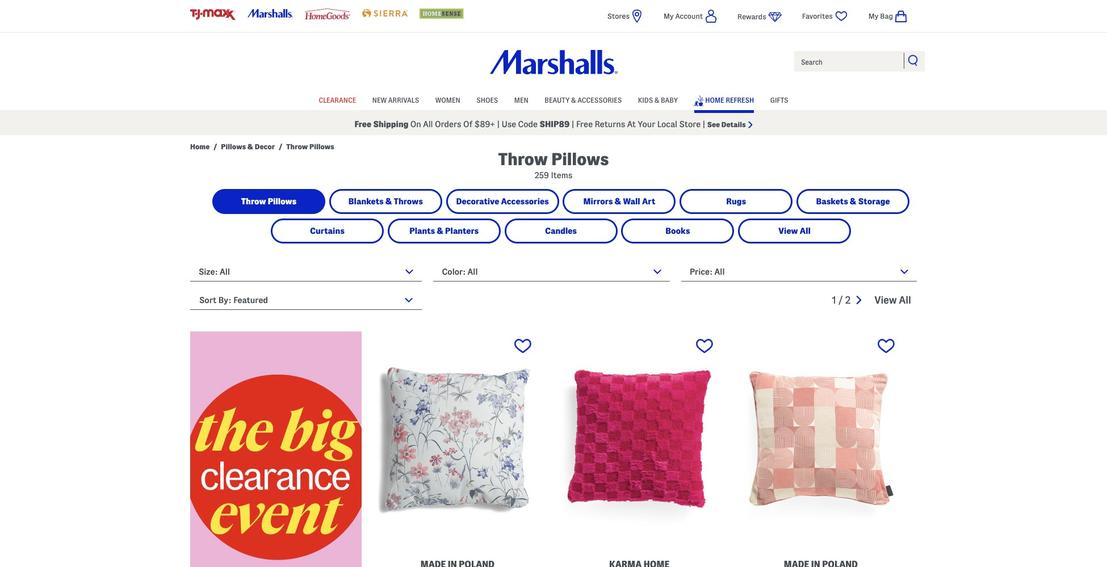 Task type: describe. For each thing, give the bounding box(es) containing it.
favorites link
[[803, 9, 849, 23]]

my bag link
[[869, 9, 917, 23]]

homesense.com image
[[420, 9, 465, 19]]

throw pillows link
[[214, 191, 324, 212]]

2 made in poland $16.99 compare at              $24 element from the left
[[736, 332, 907, 568]]

homegoods.com image
[[305, 9, 350, 19]]

new arrivals
[[373, 96, 419, 104]]

menu bar containing clearance
[[190, 90, 917, 110]]

size: all
[[199, 268, 230, 277]]

use
[[502, 120, 517, 129]]

gifts
[[771, 96, 789, 104]]

259
[[535, 171, 549, 180]]

22x22 charlize checkered pillow image
[[554, 332, 725, 547]]

& for blankets & throws
[[386, 197, 392, 206]]

returns
[[595, 120, 626, 129]]

men
[[515, 96, 529, 104]]

2 free from the left
[[577, 120, 593, 129]]

decorative
[[456, 197, 500, 206]]

my account
[[664, 12, 703, 20]]

all inside view all link
[[800, 227, 811, 236]]

marshalls.com image
[[248, 9, 293, 18]]

mirrors & wall art
[[584, 197, 656, 206]]

& for mirrors & wall art
[[615, 197, 622, 206]]

ship89
[[540, 120, 570, 129]]

view all link
[[875, 295, 912, 306]]

baskets & storage link
[[799, 191, 908, 212]]

men link
[[515, 91, 529, 108]]

items
[[551, 171, 573, 180]]

& for kids & baby
[[655, 96, 660, 104]]

code
[[518, 120, 538, 129]]

view all link
[[740, 220, 850, 242]]

stores link
[[608, 9, 644, 23]]

home link
[[190, 142, 210, 151]]

my bag
[[869, 12, 894, 20]]

sierra.com image
[[362, 9, 408, 18]]

baby
[[661, 96, 678, 104]]

marquee containing free shipping
[[0, 113, 1108, 135]]

/ for 1
[[839, 295, 843, 306]]

candles link
[[506, 220, 616, 242]]

price: all
[[690, 268, 725, 277]]

favorites
[[803, 12, 833, 20]]

Search text field
[[794, 50, 927, 73]]

my for my account
[[664, 12, 674, 20]]

color:
[[442, 268, 466, 277]]

beauty & accessories link
[[545, 91, 622, 108]]

baskets
[[817, 197, 849, 206]]

all right on
[[423, 120, 433, 129]]

local
[[658, 120, 678, 129]]

mirrors & wall art link
[[565, 191, 675, 212]]

throw pillows 259 items
[[499, 150, 609, 180]]

pillows & decor link
[[221, 142, 275, 151]]

new
[[373, 96, 387, 104]]

shoes link
[[477, 91, 498, 108]]

curtains
[[310, 227, 345, 236]]

women
[[436, 96, 461, 104]]

kids & baby
[[638, 96, 678, 104]]

1 / 2
[[833, 295, 851, 306]]

& for plants & planters
[[437, 227, 444, 236]]

none submit inside site search search field
[[908, 55, 920, 66]]

blankets & throws link
[[331, 191, 441, 212]]

new arrivals link
[[373, 91, 419, 108]]

baskets & storage
[[817, 197, 891, 206]]

orders
[[435, 120, 462, 129]]

shipping
[[373, 120, 409, 129]]

books link
[[623, 220, 733, 242]]

rewards link
[[738, 10, 782, 24]]

size:
[[199, 268, 218, 277]]

site search search field
[[794, 50, 927, 73]]

plants & planters link
[[390, 220, 499, 242]]

home for home refresh
[[706, 96, 725, 104]]

pillows up the curtains link
[[268, 197, 297, 206]]

see
[[708, 120, 720, 128]]

wall
[[623, 197, 641, 206]]

beauty
[[545, 96, 570, 104]]

pillows inside throw pillows 259 items
[[552, 150, 609, 169]]

product pagination menu bar
[[833, 287, 917, 314]]

sort by: featured
[[199, 296, 268, 305]]

kids
[[638, 96, 653, 104]]

0 vertical spatial accessories
[[578, 96, 622, 104]]

& for baskets & storage
[[850, 197, 857, 206]]

2 | from the left
[[572, 120, 575, 129]]

refresh
[[726, 96, 755, 104]]

kids & baby link
[[638, 91, 678, 108]]

free shipping on all orders of $89+ | use code ship89 | free returns at your local store | see details
[[355, 120, 746, 129]]

throw for throw pillows 259 items
[[499, 150, 548, 169]]

/ for home
[[214, 143, 217, 151]]

all for color:
[[468, 268, 478, 277]]

throw pillows
[[241, 197, 297, 206]]



Task type: locate. For each thing, give the bounding box(es) containing it.
beauty & accessories
[[545, 96, 622, 104]]

home up see at the top of page
[[706, 96, 725, 104]]

stores
[[608, 12, 630, 20]]

2 horizontal spatial /
[[839, 295, 843, 306]]

home inside menu bar
[[706, 96, 725, 104]]

1 my from the left
[[664, 12, 674, 20]]

made in poland 20x20 floral outdoor pillow image
[[372, 332, 544, 547]]

view
[[875, 295, 897, 306]]

/ inside product pagination menu bar
[[839, 295, 843, 306]]

rugs link
[[682, 191, 791, 212]]

free left shipping in the left of the page
[[355, 120, 372, 129]]

all right price: at the top right
[[715, 268, 725, 277]]

throw for throw pillows
[[241, 197, 266, 206]]

on
[[411, 120, 421, 129]]

& left throws
[[386, 197, 392, 206]]

rugs
[[727, 197, 747, 206]]

view all
[[779, 227, 811, 236]]

2 horizontal spatial throw
[[499, 150, 548, 169]]

books
[[666, 227, 690, 236]]

art
[[642, 197, 656, 206]]

karma home $16.99 compare at              $25 element
[[554, 332, 725, 568]]

1
[[833, 295, 837, 306]]

& right kids
[[655, 96, 660, 104]]

throw
[[287, 143, 308, 151], [499, 150, 548, 169], [241, 197, 266, 206]]

0 horizontal spatial accessories
[[501, 197, 549, 206]]

& left decor
[[248, 143, 253, 151]]

navigation
[[833, 287, 917, 314]]

my
[[664, 12, 674, 20], [869, 12, 879, 20]]

bag
[[881, 12, 894, 20]]

pillows
[[221, 143, 246, 151], [310, 143, 334, 151], [552, 150, 609, 169], [268, 197, 297, 206]]

decor
[[255, 143, 275, 151]]

1 | from the left
[[497, 120, 500, 129]]

marshalls home image
[[490, 50, 618, 75]]

of
[[464, 120, 473, 129]]

all
[[423, 120, 433, 129], [800, 227, 811, 236], [220, 268, 230, 277], [468, 268, 478, 277], [715, 268, 725, 277]]

1 horizontal spatial free
[[577, 120, 593, 129]]

accessories down 259
[[501, 197, 549, 206]]

/ right 1
[[839, 295, 843, 306]]

shoes
[[477, 96, 498, 104]]

tjmaxx.com image
[[190, 9, 236, 20]]

marquee
[[0, 113, 1108, 135]]

all for price:
[[715, 268, 725, 277]]

all right color:
[[468, 268, 478, 277]]

& right plants at the left top
[[437, 227, 444, 236]]

0 horizontal spatial my
[[664, 12, 674, 20]]

plants
[[410, 227, 435, 236]]

0 horizontal spatial throw
[[241, 197, 266, 206]]

0 horizontal spatial made in poland $16.99 compare at              $24 element
[[372, 332, 544, 568]]

$89+
[[475, 120, 495, 129]]

1 horizontal spatial throw
[[287, 143, 308, 151]]

account
[[676, 12, 703, 20]]

throw up 259
[[499, 150, 548, 169]]

free down beauty & accessories
[[577, 120, 593, 129]]

see details link
[[708, 120, 753, 128]]

home for home / pillows & decor / throw pillows
[[190, 143, 210, 151]]

planters
[[445, 227, 479, 236]]

None submit
[[908, 55, 920, 66]]

sort
[[199, 296, 217, 305]]

home refresh link
[[693, 90, 755, 110]]

clearance link
[[319, 91, 356, 108]]

curtains link
[[273, 220, 382, 242]]

candles
[[545, 227, 577, 236]]

0 horizontal spatial /
[[214, 143, 217, 151]]

1 horizontal spatial accessories
[[578, 96, 622, 104]]

store |
[[680, 120, 706, 129]]

/ right the home link
[[214, 143, 217, 151]]

1 made in poland $16.99 compare at              $24 element from the left
[[372, 332, 544, 568]]

|
[[497, 120, 500, 129], [572, 120, 575, 129]]

0 vertical spatial home
[[706, 96, 725, 104]]

product sorting navigation
[[190, 287, 917, 319]]

home / pillows & decor / throw pillows
[[190, 143, 334, 151]]

made in poland 20x20 outdoor geo blocks pillow image
[[736, 332, 907, 547]]

all for size:
[[220, 268, 230, 277]]

1 horizontal spatial made in poland $16.99 compare at              $24 element
[[736, 332, 907, 568]]

home
[[706, 96, 725, 104], [190, 143, 210, 151]]

pillows left decor
[[221, 143, 246, 151]]

my left account
[[664, 12, 674, 20]]

pillows up items
[[552, 150, 609, 169]]

my for my bag
[[869, 12, 879, 20]]

1 horizontal spatial my
[[869, 12, 879, 20]]

throw down the pillows & decor link
[[241, 197, 266, 206]]

free
[[355, 120, 372, 129], [577, 120, 593, 129]]

blankets
[[349, 197, 384, 206]]

1 vertical spatial accessories
[[501, 197, 549, 206]]

clearance
[[319, 96, 356, 104]]

1 free from the left
[[355, 120, 372, 129]]

throw inside throw pillows 259 items
[[499, 150, 548, 169]]

1 vertical spatial home
[[190, 143, 210, 151]]

my account link
[[664, 9, 718, 23]]

0 horizontal spatial home
[[190, 143, 210, 151]]

view
[[779, 227, 799, 236]]

arrivals
[[388, 96, 419, 104]]

&
[[572, 96, 576, 104], [655, 96, 660, 104], [248, 143, 253, 151], [386, 197, 392, 206], [615, 197, 622, 206], [850, 197, 857, 206], [437, 227, 444, 236]]

& left wall
[[615, 197, 622, 206]]

& left storage
[[850, 197, 857, 206]]

home left the pillows & decor link
[[190, 143, 210, 151]]

| left use
[[497, 120, 500, 129]]

1 horizontal spatial |
[[572, 120, 575, 129]]

by:
[[219, 296, 231, 305]]

banner containing free shipping
[[0, 0, 1108, 135]]

& inside 'link'
[[850, 197, 857, 206]]

all right size:
[[220, 268, 230, 277]]

women link
[[436, 91, 461, 108]]

/
[[214, 143, 217, 151], [279, 143, 283, 151], [839, 295, 843, 306]]

decorative accessories link
[[448, 191, 558, 212]]

accessories up returns
[[578, 96, 622, 104]]

plants & planters
[[410, 227, 479, 236]]

throws
[[394, 197, 423, 206]]

/ right decor
[[279, 143, 283, 151]]

gifts link
[[771, 91, 789, 108]]

at
[[628, 120, 636, 129]]

2
[[846, 295, 851, 306]]

pillows down clearance
[[310, 143, 334, 151]]

your
[[638, 120, 656, 129]]

throw right decor
[[287, 143, 308, 151]]

my left bag
[[869, 12, 879, 20]]

navigation inside product sorting navigation
[[833, 287, 917, 314]]

view all
[[875, 295, 912, 306]]

featured
[[234, 296, 268, 305]]

1 horizontal spatial home
[[706, 96, 725, 104]]

| right ship89
[[572, 120, 575, 129]]

2 my from the left
[[869, 12, 879, 20]]

banner
[[0, 0, 1108, 135]]

mirrors
[[584, 197, 613, 206]]

details
[[722, 120, 746, 128]]

wce image
[[190, 332, 362, 568]]

0 horizontal spatial free
[[355, 120, 372, 129]]

all
[[900, 295, 912, 306]]

& for beauty & accessories
[[572, 96, 576, 104]]

0 horizontal spatial |
[[497, 120, 500, 129]]

& right beauty
[[572, 96, 576, 104]]

decorative accessories
[[456, 197, 549, 206]]

made in poland $16.99 compare at              $24 element
[[372, 332, 544, 568], [736, 332, 907, 568]]

menu bar
[[190, 90, 917, 110]]

blankets & throws
[[349, 197, 423, 206]]

price:
[[690, 268, 713, 277]]

color: all
[[442, 268, 478, 277]]

navigation containing 1 / 2
[[833, 287, 917, 314]]

rewards
[[738, 12, 767, 20]]

all right 'view'
[[800, 227, 811, 236]]

1 horizontal spatial /
[[279, 143, 283, 151]]



Task type: vqa. For each thing, say whether or not it's contained in the screenshot.
plus icon
no



